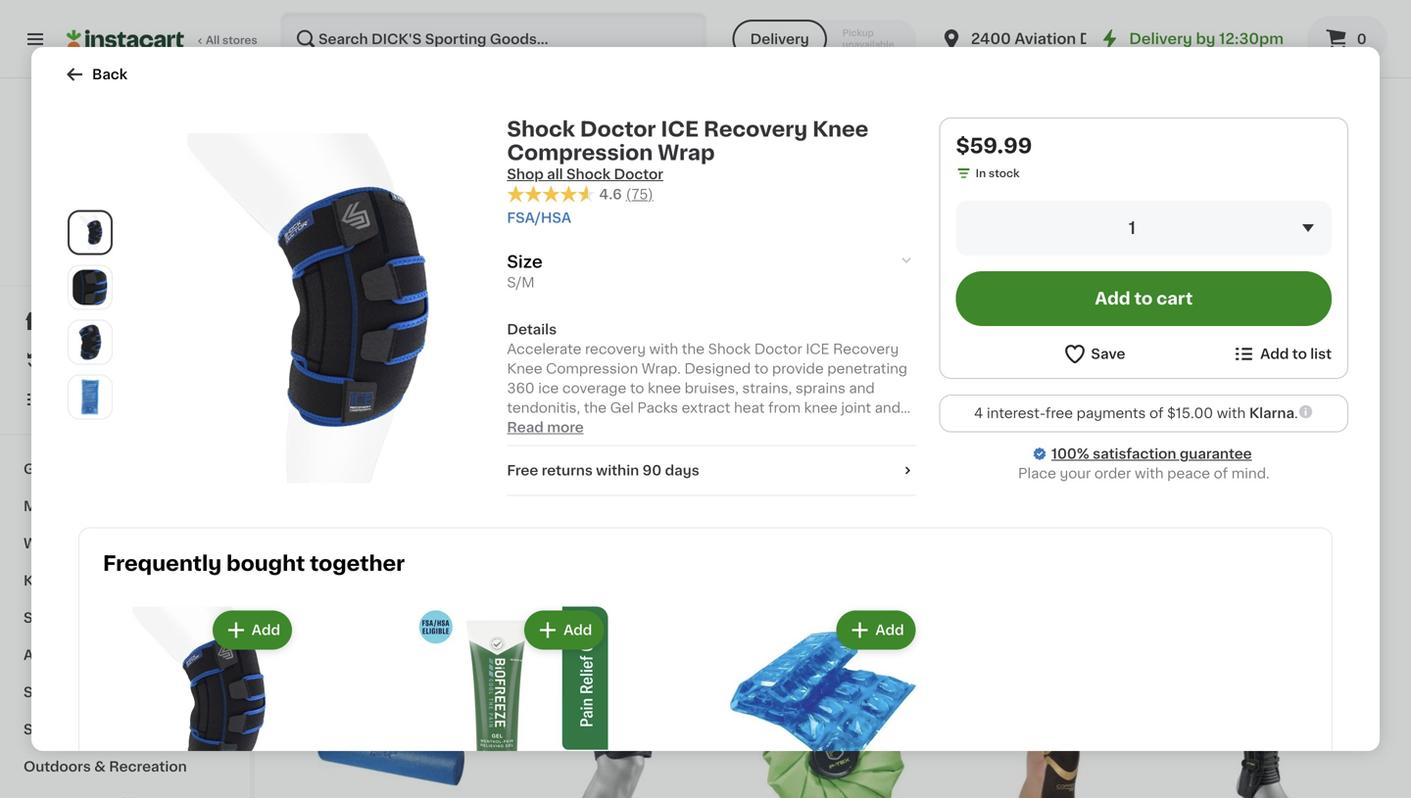 Task type: describe. For each thing, give the bounding box(es) containing it.
1 vertical spatial guarantee
[[1180, 447, 1252, 461]]

together
[[310, 554, 405, 574]]

sports gear accessories
[[24, 723, 199, 737]]

options for s/m, 2 total options
[[604, 636, 646, 647]]

packs
[[637, 401, 678, 415]]

service type group
[[733, 20, 916, 59]]

tendonitis,
[[507, 401, 580, 415]]

your
[[1060, 467, 1091, 481]]

to up strains,
[[754, 362, 769, 376]]

$ 16 99
[[542, 165, 590, 185]]

sports gear
[[24, 686, 109, 700]]

to left list
[[1292, 347, 1307, 361]]

women link
[[12, 525, 238, 562]]

1 horizontal spatial knee
[[804, 401, 838, 415]]

$ for 16
[[542, 165, 550, 176]]

fsa/hsa for 19
[[319, 143, 370, 154]]

all stores link
[[67, 12, 259, 67]]

any
[[569, 193, 589, 204]]

pain
[[538, 230, 568, 243]]

buy for buy any 2, save $5
[[544, 193, 566, 204]]

ice for shock doctor ice recovery knee compression wrap
[[636, 559, 660, 573]]

(120)
[[390, 232, 417, 242]]

place your order with peace of mind.
[[1018, 467, 1270, 481]]

stock
[[989, 168, 1020, 179]]

features:
[[738, 480, 815, 494]]

options for black, 4 total options
[[1055, 247, 1098, 258]]

women
[[24, 537, 78, 551]]

0 vertical spatial 4
[[1017, 247, 1025, 258]]

kt tape compression therapy system, ice/heat button
[[318, 376, 464, 649]]

kinesiology inside kt tape pro extreme kinesiology tape
[[1201, 230, 1282, 243]]

shoes
[[24, 611, 67, 625]]

free
[[1045, 407, 1073, 420]]

buy for buy it again
[[55, 354, 83, 367]]

kids
[[24, 574, 55, 588]]

product group containing 14
[[973, 0, 1135, 357]]

total for s/m, 2 total options
[[576, 636, 602, 647]]

fit
[[373, 190, 390, 204]]

interest-
[[987, 407, 1045, 420]]

relieving
[[571, 230, 634, 243]]

men link
[[12, 488, 238, 525]]

gel inside biofreeze menthol pain relieving gel for backaches, sore muscles, joint pain, & arthritis
[[638, 230, 662, 243]]

$ for 19
[[321, 165, 329, 176]]

kt for kt tape compression therapy system, ice/heat
[[318, 559, 336, 573]]

back inside copper fit copperfit back pro
[[318, 210, 352, 224]]

$5
[[633, 193, 647, 204]]

knee inside "accelerate recovery with the shock doctor ice recovery knee compression wrap. designed to provide penetrating 360 ice coverage to knee bruises, strains, sprains and tendonitis, the gel packs extract heat from knee joint and muscles to help reduce swelling and pain. the wrap features adjustable straps with z-grip closures for a custom fit and continuous compression. n-tex allows for maximum comfort and durability.   features:"
[[507, 362, 542, 376]]

pro
[[1260, 190, 1291, 204]]

sports gear accessories link
[[12, 711, 238, 749]]

outdoors & recreation
[[24, 760, 187, 774]]

everyday store prices 100% satisfaction guarantee add scorecard to save
[[50, 218, 208, 268]]

penetrating
[[827, 362, 907, 376]]

shock doctor ice recovery knee compression wrap
[[538, 559, 670, 612]]

1 vertical spatial 4
[[974, 407, 983, 420]]

buy it again
[[55, 354, 138, 367]]

0 vertical spatial 2
[[382, 247, 389, 258]]

heat
[[734, 401, 765, 415]]

compression inside "accelerate recovery with the shock doctor ice recovery knee compression wrap. designed to provide penetrating 360 ice coverage to knee bruises, strains, sprains and tendonitis, the gel packs extract heat from knee joint and muscles to help reduce swelling and pain. the wrap features adjustable straps with z-grip closures for a custom fit and continuous compression. n-tex allows for maximum comfort and durability.   features:"
[[546, 362, 638, 376]]

tape up (421)
[[1285, 230, 1319, 243]]

kt for kt tape cotton kinesiology tape
[[980, 190, 999, 204]]

frequently
[[103, 554, 222, 574]]

gifting
[[24, 463, 73, 476]]

custom
[[507, 460, 559, 474]]

men
[[24, 500, 55, 513]]

kinesiology inside 'kt tape cotton kinesiology tape'
[[980, 210, 1061, 224]]

and right joint
[[875, 401, 901, 415]]

pro
[[355, 210, 378, 224]]

to left cart
[[1134, 291, 1153, 307]]

continuous
[[610, 460, 687, 474]]

scorecard
[[81, 257, 140, 268]]

add to cart
[[1095, 291, 1193, 307]]

0 horizontal spatial s/m,
[[354, 247, 380, 258]]

see eligible items
[[550, 313, 674, 327]]

doctor for shock doctor ice recovery knee compression wrap
[[585, 559, 633, 573]]

mind.
[[1231, 467, 1270, 481]]

0 horizontal spatial the
[[584, 401, 607, 415]]

accelerate
[[507, 343, 582, 356]]

fsa/hsa up pain
[[507, 211, 571, 225]]

total down (120)
[[392, 247, 417, 258]]

gifting link
[[12, 451, 238, 488]]

tape for kt tape compression therapy system, ice/heat
[[339, 559, 372, 573]]

items
[[635, 313, 674, 327]]

black, for copper fit copperfit back pro
[[318, 247, 352, 258]]

99 for 19
[[354, 165, 369, 176]]

backaches,
[[564, 249, 643, 263]]

ice/heat
[[318, 618, 378, 632]]

dr
[[1080, 32, 1098, 46]]

sports for sports gear
[[24, 686, 71, 700]]

99 for 14
[[1017, 165, 1032, 176]]

1
[[1129, 220, 1136, 237]]

tape for kt tape pro extreme kinesiology tape
[[1223, 190, 1256, 204]]

in stock
[[976, 168, 1020, 179]]

dick's sporting goods link
[[42, 102, 208, 212]]

payments
[[1077, 407, 1146, 420]]

with left klarna
[[1217, 407, 1246, 420]]

shock for shock doctor ice recovery knee compression wrap
[[538, 559, 581, 573]]

read
[[507, 421, 544, 435]]

0 horizontal spatial of
[[1149, 407, 1164, 420]]

compression inside kt tape compression therapy system, ice/heat
[[318, 579, 410, 593]]

enlarge health & wellness shock doctor ice recovery knee compression wrap angle_back (opens in a new tab) image
[[73, 380, 108, 415]]

to inside the "everyday store prices 100% satisfaction guarantee add scorecard to save"
[[143, 257, 154, 268]]

designed
[[684, 362, 751, 376]]

product group containing 16
[[531, 0, 693, 357]]

recovery inside "accelerate recovery with the shock doctor ice recovery knee compression wrap. designed to provide penetrating 360 ice coverage to knee bruises, strains, sprains and tendonitis, the gel packs extract heat from knee joint and muscles to help reduce swelling and pain. the wrap features adjustable straps with z-grip closures for a custom fit and continuous compression. n-tex allows for maximum comfort and durability.   features:"
[[833, 343, 899, 356]]

doctor inside "accelerate recovery with the shock doctor ice recovery knee compression wrap. designed to provide penetrating 360 ice coverage to knee bruises, strains, sprains and tendonitis, the gel packs extract heat from knee joint and muscles to help reduce swelling and pain. the wrap features adjustable straps with z-grip closures for a custom fit and continuous compression. n-tex allows for maximum comfort and durability.   features:"
[[754, 343, 802, 356]]

360
[[507, 382, 535, 396]]

total for black, 3 total options
[[1248, 267, 1273, 278]]

bruises,
[[685, 382, 739, 396]]

copper fit copperfit back pro
[[318, 190, 463, 224]]

0 vertical spatial (75)
[[626, 188, 653, 201]]

coverage
[[562, 382, 626, 396]]

biofreeze menthol pain relieving gel for backaches, sore muscles, joint pain, & arthritis
[[538, 210, 679, 302]]

add to cart button
[[956, 271, 1332, 326]]

lists link
[[12, 380, 238, 419]]

tex
[[804, 460, 827, 474]]

maximum
[[507, 480, 574, 494]]

free
[[507, 464, 538, 478]]

fsa/hsa for buy any 2, save $5
[[540, 143, 591, 154]]

add to list button
[[1232, 342, 1332, 366]]

with down the swelling
[[689, 441, 718, 454]]

shock doctor ice recovery knee compression wrap shop all shock doctor
[[507, 119, 869, 181]]

black, for kt tape pro extreme kinesiology tape
[[1201, 267, 1235, 278]]

1 vertical spatial &
[[94, 760, 106, 774]]

shock inside "accelerate recovery with the shock doctor ice recovery knee compression wrap. designed to provide penetrating 360 ice coverage to knee bruises, strains, sprains and tendonitis, the gel packs extract heat from knee joint and muscles to help reduce swelling and pain. the wrap features adjustable straps with z-grip closures for a custom fit and continuous compression. n-tex allows for maximum comfort and durability.   features:"
[[708, 343, 751, 356]]

klarna
[[1249, 407, 1295, 420]]

1 horizontal spatial of
[[1214, 467, 1228, 481]]

1 horizontal spatial 100%
[[1051, 447, 1089, 461]]

compression.
[[691, 460, 784, 474]]

read more
[[507, 421, 584, 435]]

details
[[507, 323, 557, 337]]

wrap
[[826, 421, 859, 435]]

fit
[[563, 460, 577, 474]]

for
[[538, 249, 561, 263]]

0 horizontal spatial knee
[[648, 382, 681, 396]]

shop inside shock doctor ice recovery knee compression wrap shop all shock doctor
[[507, 168, 544, 181]]

from
[[768, 401, 801, 415]]

100% satisfaction guarantee button
[[30, 231, 219, 251]]

doctor for shock doctor ice recovery knee compression wrap shop all shock doctor
[[580, 119, 656, 140]]

compression inside shock doctor ice recovery knee compression wrap shop all shock doctor
[[507, 143, 653, 163]]

(68)
[[832, 601, 854, 611]]

size s/m
[[507, 254, 543, 290]]

wrap for shock doctor ice recovery knee compression wrap
[[634, 599, 670, 612]]

dick's sporting goods
[[42, 195, 208, 209]]

buy it again link
[[12, 341, 238, 380]]



Task type: locate. For each thing, give the bounding box(es) containing it.
1 vertical spatial sports
[[24, 723, 71, 737]]

total down 'kt tape cotton kinesiology tape'
[[1027, 247, 1053, 258]]

tape down cotton
[[1064, 210, 1098, 224]]

1 vertical spatial shop
[[55, 315, 92, 328]]

back inside button
[[92, 68, 127, 81]]

add button
[[391, 5, 466, 41], [612, 5, 687, 41], [833, 5, 908, 41], [1054, 5, 1129, 41], [1275, 5, 1350, 41], [612, 374, 687, 409], [833, 374, 908, 409], [1054, 374, 1129, 409], [1275, 374, 1350, 409], [214, 613, 290, 648], [526, 613, 602, 648], [838, 613, 914, 648], [833, 682, 908, 718], [1275, 682, 1350, 718]]

compression up s/m, 2 total options
[[538, 599, 631, 612]]

99 right 19
[[354, 165, 369, 176]]

options for black, 3 total options
[[1276, 267, 1318, 278]]

0 horizontal spatial guarantee
[[151, 238, 208, 248]]

1 vertical spatial ice
[[806, 343, 830, 356]]

0 vertical spatial buy
[[544, 193, 566, 204]]

0 vertical spatial recovery
[[704, 119, 808, 140]]

details button
[[507, 320, 916, 340]]

everyday store prices link
[[59, 216, 191, 231]]

2 horizontal spatial $
[[984, 165, 992, 176]]

kt
[[980, 190, 999, 204], [1201, 190, 1220, 204], [318, 559, 336, 573]]

gear up sports gear accessories
[[74, 686, 109, 700]]

$59.99
[[956, 136, 1032, 156]]

knee up 360
[[507, 362, 542, 376]]

2 vertical spatial ice
[[636, 559, 660, 573]]

ice inside "accelerate recovery with the shock doctor ice recovery knee compression wrap. designed to provide penetrating 360 ice coverage to knee bruises, strains, sprains and tendonitis, the gel packs extract heat from knee joint and muscles to help reduce swelling and pain. the wrap features adjustable straps with z-grip closures for a custom fit and continuous compression. n-tex allows for maximum comfort and durability.   features:"
[[806, 343, 830, 356]]

for right the allows
[[877, 460, 896, 474]]

1 horizontal spatial kt
[[980, 190, 999, 204]]

stores
[[222, 35, 257, 46]]

3
[[1238, 267, 1245, 278]]

1 vertical spatial kinesiology
[[1201, 230, 1282, 243]]

1 vertical spatial recovery
[[833, 343, 899, 356]]

add inside the "everyday store prices 100% satisfaction guarantee add scorecard to save"
[[55, 257, 78, 268]]

buy left any
[[544, 193, 566, 204]]

kt up extreme
[[1201, 190, 1220, 204]]

2 down shock doctor ice recovery knee compression wrap
[[567, 636, 573, 647]]

tape up extreme
[[1223, 190, 1256, 204]]

sore
[[647, 249, 679, 263]]

recovery for shock doctor ice recovery knee compression wrap
[[538, 579, 604, 593]]

shop down enlarge health & wellness shock doctor ice recovery knee compression wrap angle_left (opens in a new tab) image
[[55, 315, 92, 328]]

0 vertical spatial gel
[[638, 230, 662, 243]]

0 horizontal spatial 99
[[354, 165, 369, 176]]

shoes link
[[12, 600, 238, 637]]

product group containing kt tape compression therapy system, ice/heat
[[310, 368, 472, 665]]

outdoors
[[24, 760, 91, 774]]

muscles,
[[538, 269, 600, 283]]

3 $ from the left
[[984, 165, 992, 176]]

instacart logo image
[[67, 27, 184, 51]]

help
[[586, 421, 616, 435]]

0 vertical spatial the
[[682, 343, 705, 356]]

options down shock doctor ice recovery knee compression wrap
[[604, 636, 646, 647]]

0 vertical spatial save
[[605, 193, 630, 204]]

1 horizontal spatial save
[[605, 193, 630, 204]]

wrap up doctor
[[658, 143, 715, 163]]

tape up therapy
[[339, 559, 372, 573]]

comfort
[[578, 480, 633, 494]]

extreme
[[1201, 210, 1269, 224]]

delivery for delivery
[[750, 32, 809, 46]]

kt inside 'kt tape cotton kinesiology tape'
[[980, 190, 999, 204]]

to left help
[[568, 421, 583, 435]]

1 horizontal spatial back
[[318, 210, 352, 224]]

total for black, 4 total options
[[1027, 247, 1053, 258]]

s/m, down pro
[[354, 247, 380, 258]]

compression up coverage
[[546, 362, 638, 376]]

doctor up provide in the top of the page
[[754, 343, 802, 356]]

gear for sports gear
[[74, 686, 109, 700]]

$ for 14
[[984, 165, 992, 176]]

ice
[[661, 119, 699, 140], [806, 343, 830, 356], [636, 559, 660, 573]]

0 vertical spatial s/m,
[[354, 247, 380, 258]]

0 horizontal spatial satisfaction
[[82, 238, 148, 248]]

fsa/hsa up $ 16 99
[[540, 143, 591, 154]]

recovery inside shock doctor ice recovery knee compression wrap
[[538, 579, 604, 593]]

and down heat
[[731, 421, 756, 435]]

1 field
[[956, 201, 1332, 256]]

shop left all
[[507, 168, 544, 181]]

fsa/hsa up $ 19 99
[[319, 143, 370, 154]]

1 vertical spatial satisfaction
[[1093, 447, 1176, 461]]

options down (421)
[[1276, 267, 1318, 278]]

2 gear from the top
[[74, 723, 109, 737]]

satisfaction up the place your order with peace of mind.
[[1093, 447, 1176, 461]]

recovery up s/m, 2 total options
[[538, 579, 604, 593]]

shock up all
[[507, 119, 575, 140]]

2 horizontal spatial knee
[[812, 119, 869, 140]]

0 button
[[1307, 16, 1388, 63]]

sports for sports gear accessories
[[24, 723, 71, 737]]

2 horizontal spatial kt
[[1201, 190, 1220, 204]]

4 left the interest-
[[974, 407, 983, 420]]

the down details button
[[682, 343, 705, 356]]

black, s/m, 2 total options
[[318, 247, 462, 258]]

3 99 from the left
[[1017, 165, 1032, 176]]

gel up sore
[[638, 230, 662, 243]]

(75) up s/m, 2 total options
[[611, 620, 633, 631]]

straps
[[643, 441, 686, 454]]

kt for kt tape pro extreme kinesiology tape
[[1201, 190, 1220, 204]]

0 horizontal spatial buy
[[55, 354, 83, 367]]

1 vertical spatial buy
[[55, 354, 83, 367]]

0 horizontal spatial 2
[[382, 247, 389, 258]]

arthritis
[[553, 288, 608, 302]]

accessories up "sports gear"
[[24, 649, 111, 662]]

shock up s/m, 2 total options
[[538, 559, 581, 573]]

2 horizontal spatial 99
[[1017, 165, 1032, 176]]

black, down copper
[[318, 247, 352, 258]]

$ inside $ 16 99
[[542, 165, 550, 176]]

1 horizontal spatial gel
[[638, 230, 662, 243]]

knee up s/m, 2 total options
[[608, 579, 643, 593]]

guarantee down prices
[[151, 238, 208, 248]]

and down "penetrating"
[[849, 382, 875, 396]]

fsa/hsa
[[319, 143, 370, 154], [540, 143, 591, 154], [982, 143, 1033, 154], [507, 211, 571, 225]]

ice inside shock doctor ice recovery knee compression wrap
[[636, 559, 660, 573]]

of left $15.00
[[1149, 407, 1164, 420]]

0 vertical spatial knee
[[648, 382, 681, 396]]

0 vertical spatial shop
[[507, 168, 544, 181]]

pain,
[[642, 269, 675, 283]]

knee inside shock doctor ice recovery knee compression wrap
[[608, 579, 643, 593]]

recreation
[[109, 760, 187, 774]]

doctor up s/m, 2 total options
[[585, 559, 633, 573]]

kinesiology
[[980, 210, 1061, 224], [1201, 230, 1282, 243]]

ice up s/m, 2 total options
[[636, 559, 660, 573]]

0 vertical spatial satisfaction
[[82, 238, 148, 248]]

frequently bought together
[[103, 554, 405, 574]]

0 vertical spatial doctor
[[580, 119, 656, 140]]

all
[[206, 35, 220, 46]]

product group
[[310, 0, 472, 357], [531, 0, 693, 357], [752, 0, 914, 357], [973, 0, 1135, 357], [1194, 0, 1356, 357], [310, 368, 472, 665], [531, 368, 693, 665], [752, 368, 914, 665], [973, 368, 1135, 665], [1194, 368, 1356, 665], [103, 607, 296, 799], [415, 607, 608, 799], [727, 607, 920, 799], [752, 677, 914, 799], [1194, 677, 1356, 799]]

4 down 'kt tape cotton kinesiology tape'
[[1017, 247, 1025, 258]]

fsa/hsa for 14
[[982, 143, 1033, 154]]

to up packs
[[630, 382, 644, 396]]

0 horizontal spatial for
[[831, 441, 850, 454]]

fsa/hsa up stock
[[982, 143, 1033, 154]]

and down '90'
[[637, 480, 663, 494]]

1 vertical spatial 100%
[[1051, 447, 1089, 461]]

compression inside shock doctor ice recovery knee compression wrap
[[538, 599, 631, 612]]

1 gear from the top
[[74, 686, 109, 700]]

back button
[[63, 63, 127, 86]]

days
[[665, 464, 699, 478]]

2400
[[971, 32, 1011, 46]]

4.6
[[599, 188, 622, 201]]

1 horizontal spatial s/m,
[[538, 636, 564, 647]]

delivery for delivery by 12:30pm
[[1129, 32, 1192, 46]]

0 horizontal spatial delivery
[[750, 32, 809, 46]]

save
[[1091, 347, 1125, 361]]

of left mind.
[[1214, 467, 1228, 481]]

shock up designed
[[708, 343, 751, 356]]

tape inside kt tape compression therapy system, ice/heat
[[339, 559, 372, 573]]

with down 100% satisfaction guarantee at right bottom
[[1135, 467, 1164, 481]]

shock inside shock doctor ice recovery knee compression wrap shop all shock doctor
[[507, 119, 575, 140]]

wrap for shock doctor ice recovery knee compression wrap shop all shock doctor
[[658, 143, 715, 163]]

1 horizontal spatial kinesiology
[[1201, 230, 1282, 243]]

total right 3
[[1248, 267, 1273, 278]]

1 horizontal spatial buy
[[544, 193, 566, 204]]

& right s/m
[[538, 288, 550, 302]]

black, 4 total options
[[980, 247, 1098, 258]]

kt up therapy
[[318, 559, 336, 573]]

$ inside $ 19 99
[[321, 165, 329, 176]]

durability.
[[666, 480, 734, 494]]

0 vertical spatial wrap
[[658, 143, 715, 163]]

0 horizontal spatial black,
[[318, 247, 352, 258]]

1 horizontal spatial guarantee
[[1180, 447, 1252, 461]]

see eligible items button
[[538, 304, 685, 337]]

dick's
[[42, 195, 93, 209]]

1 horizontal spatial black,
[[980, 247, 1014, 258]]

4 interest-free payments of $15.00 with klarna .
[[974, 407, 1298, 420]]

1 horizontal spatial shop
[[507, 168, 544, 181]]

99 inside $ 16 99
[[575, 165, 590, 176]]

for left a
[[831, 441, 850, 454]]

sports
[[24, 686, 71, 700], [24, 723, 71, 737]]

buy
[[544, 193, 566, 204], [55, 354, 83, 367]]

knee down the 'sprains'
[[804, 401, 838, 415]]

1 vertical spatial save
[[157, 257, 183, 268]]

sports up sports gear accessories
[[24, 686, 71, 700]]

0 vertical spatial knee
[[812, 119, 869, 140]]

100% inside the "everyday store prices 100% satisfaction guarantee add scorecard to save"
[[50, 238, 80, 248]]

knee down wrap.
[[648, 382, 681, 396]]

0 vertical spatial guarantee
[[151, 238, 208, 248]]

compression down together
[[318, 579, 410, 593]]

0 horizontal spatial kinesiology
[[980, 210, 1061, 224]]

gel inside "accelerate recovery with the shock doctor ice recovery knee compression wrap. designed to provide penetrating 360 ice coverage to knee bruises, strains, sprains and tendonitis, the gel packs extract heat from knee joint and muscles to help reduce swelling and pain. the wrap features adjustable straps with z-grip closures for a custom fit and continuous compression. n-tex allows for maximum comfort and durability.   features:"
[[610, 401, 634, 415]]

back down instacart logo
[[92, 68, 127, 81]]

free returns within 90 days
[[507, 464, 699, 478]]

kinesiology up black, 4 total options
[[980, 210, 1061, 224]]

2 $ from the left
[[542, 165, 550, 176]]

0 vertical spatial &
[[538, 288, 550, 302]]

(75) down doctor
[[626, 188, 653, 201]]

options
[[420, 247, 462, 258], [1055, 247, 1098, 258], [1276, 267, 1318, 278], [604, 636, 646, 647]]

save right 2,
[[605, 193, 630, 204]]

gear for sports gear accessories
[[74, 723, 109, 737]]

gear up outdoors & recreation
[[74, 723, 109, 737]]

joint
[[841, 401, 871, 415]]

ice up doctor
[[661, 119, 699, 140]]

recovery
[[704, 119, 808, 140], [833, 343, 899, 356], [538, 579, 604, 593]]

accessories up the recreation
[[112, 723, 199, 737]]

sports up outdoors
[[24, 723, 71, 737]]

0 vertical spatial gear
[[74, 686, 109, 700]]

1 $ from the left
[[321, 165, 329, 176]]

2 vertical spatial recovery
[[538, 579, 604, 593]]

knee for shock doctor ice recovery knee compression wrap
[[608, 579, 643, 593]]

doctor inside shock doctor ice recovery knee compression wrap shop all shock doctor
[[580, 119, 656, 140]]

it
[[86, 354, 96, 367]]

knee for shock doctor ice recovery knee compression wrap shop all shock doctor
[[812, 119, 869, 140]]

kt down the in stock
[[980, 190, 999, 204]]

0 vertical spatial sports
[[24, 686, 71, 700]]

& inside biofreeze menthol pain relieving gel for backaches, sore muscles, joint pain, & arthritis
[[538, 288, 550, 302]]

product group containing 19
[[310, 0, 472, 357]]

compression up shock
[[507, 143, 653, 163]]

19
[[329, 165, 352, 185]]

add scorecard to save link
[[55, 255, 194, 270]]

(68) button
[[759, 376, 906, 629]]

1 sports from the top
[[24, 686, 71, 700]]

0 horizontal spatial save
[[157, 257, 183, 268]]

provide
[[772, 362, 824, 376]]

0 horizontal spatial accessories
[[24, 649, 111, 662]]

kt inside kt tape pro extreme kinesiology tape
[[1201, 190, 1220, 204]]

recovery down delivery button
[[704, 119, 808, 140]]

accelerate recovery with the shock doctor ice recovery knee compression wrap. designed to provide penetrating 360 ice coverage to knee bruises, strains, sprains and tendonitis, the gel packs extract heat from knee joint and muscles to help reduce swelling and pain. the wrap features adjustable straps with z-grip closures for a custom fit and continuous compression. n-tex allows for maximum comfort and durability.   features:
[[507, 343, 907, 494]]

the down coverage
[[584, 401, 607, 415]]

1 horizontal spatial 4
[[1017, 247, 1025, 258]]

0 vertical spatial back
[[92, 68, 127, 81]]

tape for kt tape cotton kinesiology tape
[[1002, 190, 1035, 204]]

sports gear link
[[12, 674, 238, 711]]

2 down copper fit copperfit back pro
[[382, 247, 389, 258]]

shop link
[[12, 302, 238, 341]]

0 horizontal spatial ice
[[636, 559, 660, 573]]

all stores
[[206, 35, 257, 46]]

black, left 3
[[1201, 267, 1235, 278]]

99 right 16
[[575, 165, 590, 176]]

wrap.
[[642, 362, 681, 376]]

and down the "adjustable"
[[581, 460, 606, 474]]

health & wellness shock doctor ice recovery knee compression wrap hero image
[[133, 133, 483, 483]]

$16.00 original price: $16.99 element
[[1201, 531, 1348, 556]]

99 right 14
[[1017, 165, 1032, 176]]

size
[[507, 254, 543, 271]]

ice inside shock doctor ice recovery knee compression wrap shop all shock doctor
[[661, 119, 699, 140]]

back down copper
[[318, 210, 352, 224]]

0 horizontal spatial $
[[321, 165, 329, 176]]

shop
[[507, 168, 544, 181], [55, 315, 92, 328]]

1 horizontal spatial 99
[[575, 165, 590, 176]]

2 sports from the top
[[24, 723, 71, 737]]

100% down everyday
[[50, 238, 80, 248]]

$24.99 element
[[1201, 162, 1348, 188]]

0 vertical spatial 100%
[[50, 238, 80, 248]]

2400 aviation dr
[[971, 32, 1098, 46]]

16
[[550, 165, 573, 185]]

guarantee inside the "everyday store prices 100% satisfaction guarantee add scorecard to save"
[[151, 238, 208, 248]]

0
[[1357, 32, 1367, 46]]

0 vertical spatial of
[[1149, 407, 1164, 420]]

s/m, 2 total options
[[538, 636, 646, 647]]

to down 100% satisfaction guarantee button
[[143, 257, 154, 268]]

tape down $ 14 99
[[1002, 190, 1035, 204]]

wrap up s/m, 2 total options
[[634, 599, 670, 612]]

99 inside $ 19 99
[[354, 165, 369, 176]]

z-
[[722, 441, 737, 454]]

(421)
[[1274, 251, 1301, 262]]

0 horizontal spatial recovery
[[538, 579, 604, 593]]

bought
[[226, 554, 305, 574]]

0 horizontal spatial 100%
[[50, 238, 80, 248]]

pain.
[[760, 421, 793, 435]]

1 vertical spatial wrap
[[634, 599, 670, 612]]

1 vertical spatial (75)
[[611, 620, 633, 631]]

save inside the "everyday store prices 100% satisfaction guarantee add scorecard to save"
[[157, 257, 183, 268]]

0 vertical spatial for
[[831, 441, 850, 454]]

99 for 16
[[575, 165, 590, 176]]

dick's sporting goods logo image
[[82, 102, 168, 188]]

satisfaction inside the "everyday store prices 100% satisfaction guarantee add scorecard to save"
[[82, 238, 148, 248]]

shock inside shock doctor ice recovery knee compression wrap
[[538, 559, 581, 573]]

2 vertical spatial doctor
[[585, 559, 633, 573]]

0 horizontal spatial knee
[[507, 362, 542, 376]]

100% satisfaction guarantee
[[1051, 447, 1252, 461]]

muscles
[[507, 421, 565, 435]]

1 vertical spatial 2
[[567, 636, 573, 647]]

None search field
[[280, 12, 707, 67]]

1 horizontal spatial &
[[538, 288, 550, 302]]

lists
[[55, 393, 89, 407]]

all
[[547, 168, 563, 181]]

1 horizontal spatial accessories
[[112, 723, 199, 737]]

options down copperfit
[[420, 247, 462, 258]]

recovery for shock doctor ice recovery knee compression wrap shop all shock doctor
[[704, 119, 808, 140]]

1 horizontal spatial the
[[682, 343, 705, 356]]

total down shock doctor ice recovery knee compression wrap
[[576, 636, 602, 647]]

reduce
[[619, 421, 668, 435]]

outdoors & recreation link
[[12, 749, 238, 786]]

0 horizontal spatial shop
[[55, 315, 92, 328]]

save down prices
[[157, 257, 183, 268]]

enlarge health & wellness shock doctor ice recovery knee compression wrap angle_right (opens in a new tab) image
[[73, 325, 108, 360]]

2 vertical spatial knee
[[608, 579, 643, 593]]

shock for shock doctor ice recovery knee compression wrap shop all shock doctor
[[507, 119, 575, 140]]

cotton
[[1039, 190, 1087, 204]]

wrap inside shock doctor ice recovery knee compression wrap shop all shock doctor
[[658, 143, 715, 163]]

gel up help
[[610, 401, 634, 415]]

0 vertical spatial kinesiology
[[980, 210, 1061, 224]]

0 vertical spatial accessories
[[24, 649, 111, 662]]

2 99 from the left
[[575, 165, 590, 176]]

1 vertical spatial for
[[877, 460, 896, 474]]

recovery inside shock doctor ice recovery knee compression wrap shop all shock doctor
[[704, 119, 808, 140]]

0 horizontal spatial gel
[[610, 401, 634, 415]]

0 horizontal spatial 4
[[974, 407, 983, 420]]

1 99 from the left
[[354, 165, 369, 176]]

& down sports gear accessories
[[94, 760, 106, 774]]

doctor up doctor
[[580, 119, 656, 140]]

ice for shock doctor ice recovery knee compression wrap shop all shock doctor
[[661, 119, 699, 140]]

1 horizontal spatial satisfaction
[[1093, 447, 1176, 461]]

1 horizontal spatial 2
[[567, 636, 573, 647]]

recovery up "penetrating"
[[833, 343, 899, 356]]

total
[[392, 247, 417, 258], [1027, 247, 1053, 258], [1248, 267, 1273, 278], [576, 636, 602, 647]]

n-
[[787, 460, 804, 474]]

menthol
[[607, 210, 664, 224]]

0 horizontal spatial &
[[94, 760, 106, 774]]

1 horizontal spatial for
[[877, 460, 896, 474]]

100% up your
[[1051, 447, 1089, 461]]

knee inside shock doctor ice recovery knee compression wrap shop all shock doctor
[[812, 119, 869, 140]]

peace
[[1167, 467, 1210, 481]]

1 vertical spatial back
[[318, 210, 352, 224]]

kt inside kt tape compression therapy system, ice/heat
[[318, 559, 336, 573]]

knee down service type group
[[812, 119, 869, 140]]

enlarge health & wellness shock doctor ice recovery knee compression wrap angle_left (opens in a new tab) image
[[73, 270, 108, 305]]

99 inside $ 14 99
[[1017, 165, 1032, 176]]

1 vertical spatial knee
[[804, 401, 838, 415]]

with up wrap.
[[649, 343, 678, 356]]

black, down 'kt tape cotton kinesiology tape'
[[980, 247, 1014, 258]]

1 vertical spatial the
[[584, 401, 607, 415]]

compression
[[507, 143, 653, 163], [546, 362, 638, 376], [318, 579, 410, 593], [538, 599, 631, 612]]

$ inside $ 14 99
[[984, 165, 992, 176]]

2 horizontal spatial ice
[[806, 343, 830, 356]]

1 horizontal spatial $
[[542, 165, 550, 176]]

doctor inside shock doctor ice recovery knee compression wrap
[[585, 559, 633, 573]]

1 vertical spatial knee
[[507, 362, 542, 376]]

(75) button
[[626, 185, 653, 204]]

wrap inside shock doctor ice recovery knee compression wrap
[[634, 599, 670, 612]]

$15.00
[[1167, 407, 1213, 420]]

ice up provide in the top of the page
[[806, 343, 830, 356]]

enlarge health & wellness shock doctor ice recovery knee compression wrap hero (opens in a new tab) image
[[73, 215, 108, 250]]

save button
[[1063, 342, 1125, 366]]

guarantee up peace
[[1180, 447, 1252, 461]]

delivery inside button
[[750, 32, 809, 46]]

prices
[[145, 218, 180, 229]]

1 vertical spatial gear
[[74, 723, 109, 737]]

kinesiology down extreme
[[1201, 230, 1282, 243]]

add
[[428, 16, 457, 30], [649, 16, 678, 30], [870, 16, 899, 30], [1091, 16, 1120, 30], [1312, 16, 1341, 30], [55, 257, 78, 268], [1095, 291, 1130, 307], [1260, 347, 1289, 361], [649, 385, 678, 399], [870, 385, 899, 399], [1091, 385, 1120, 399], [1312, 385, 1341, 399], [252, 624, 280, 638], [564, 624, 592, 638], [876, 624, 904, 638], [870, 693, 899, 707], [1312, 693, 1341, 707]]

options down cotton
[[1055, 247, 1098, 258]]



Task type: vqa. For each thing, say whether or not it's contained in the screenshot.
biofreeze menthol pain relieving gel for backaches, sore muscles, joint pain, & arthritis
yes



